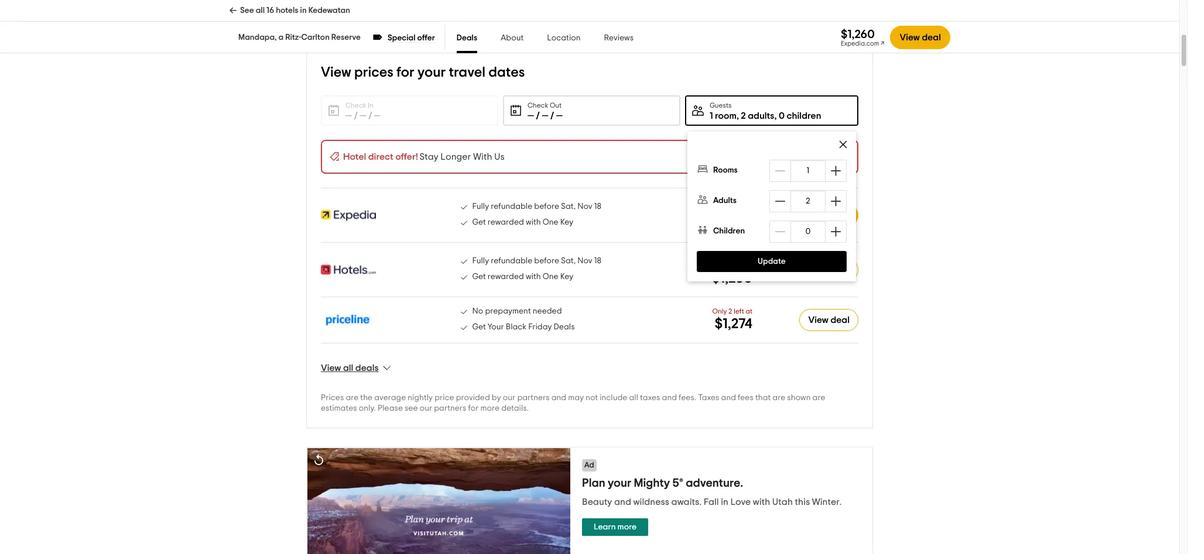 Task type: vqa. For each thing, say whether or not it's contained in the screenshot.
hotels Link
no



Task type: describe. For each thing, give the bounding box(es) containing it.
prepayment
[[485, 308, 531, 316]]

price
[[435, 394, 454, 403]]

2 refundable from the top
[[491, 257, 533, 265]]

longer
[[441, 152, 471, 162]]

1 are from the left
[[346, 394, 359, 403]]

in
[[300, 6, 307, 15]]

no
[[473, 308, 484, 316]]

2 18 from the top
[[595, 257, 602, 265]]

black
[[506, 323, 527, 332]]

please
[[378, 405, 403, 413]]

adults
[[748, 111, 775, 121]]

needed
[[533, 308, 562, 316]]

1 inside guests 1 room , 2 adults , 0 children
[[710, 111, 713, 121]]

4 — from the left
[[528, 111, 534, 121]]

in
[[368, 102, 374, 109]]

6 — from the left
[[557, 111, 563, 121]]

average
[[375, 394, 406, 403]]

details.
[[502, 405, 529, 413]]

room
[[715, 111, 737, 121]]

1 vertical spatial $1,260
[[712, 217, 753, 231]]

update
[[758, 258, 786, 266]]

1 sat, from the top
[[561, 203, 576, 211]]

1 fully refundable before sat, nov 18 from the top
[[473, 203, 602, 211]]

mandapa,
[[238, 33, 277, 42]]

16
[[267, 6, 274, 15]]

rooms
[[714, 166, 738, 175]]

get for $1,260
[[473, 219, 486, 227]]

1 with from the top
[[526, 219, 541, 227]]

guests 1 room , 2 adults , 0 children
[[710, 102, 822, 121]]

2 — from the left
[[360, 111, 366, 121]]

reserve
[[332, 33, 361, 42]]

offer!
[[396, 152, 418, 162]]

hotel direct offer! stay longer with us
[[343, 152, 505, 162]]

nightly
[[408, 394, 433, 403]]

3 are from the left
[[813, 394, 826, 403]]

0 vertical spatial partners
[[518, 394, 550, 403]]

by
[[492, 394, 501, 403]]

1 horizontal spatial our
[[503, 394, 516, 403]]

special
[[388, 34, 416, 42]]

get your black friday deals
[[473, 323, 575, 332]]

view all deals button
[[321, 363, 393, 374]]

2 , from the left
[[775, 111, 777, 121]]

view prices for your travel dates
[[321, 66, 525, 80]]

a
[[279, 33, 284, 42]]

provided
[[456, 394, 490, 403]]

hotel
[[343, 152, 366, 162]]

0 vertical spatial deals
[[457, 34, 478, 42]]

offer
[[417, 34, 435, 42]]

children
[[714, 227, 745, 236]]

2 inside only 2 left at $1,274
[[729, 308, 733, 315]]

$1,280
[[730, 199, 753, 207]]

adults
[[714, 197, 737, 205]]

guests
[[710, 102, 732, 109]]

fees.
[[679, 394, 697, 403]]

1 and from the left
[[552, 394, 567, 403]]

advertisement region
[[306, 448, 874, 555]]

2 rewarded from the top
[[488, 273, 524, 281]]

carlton
[[301, 33, 330, 42]]

1 nov from the top
[[578, 203, 593, 211]]

deals
[[356, 364, 379, 373]]

1 18 from the top
[[595, 203, 602, 211]]

view all deals
[[321, 364, 379, 373]]

taxes
[[699, 394, 720, 403]]

at
[[746, 308, 753, 315]]

2 vertical spatial $1,260
[[712, 272, 753, 286]]

about
[[501, 34, 524, 42]]

only 2 left at $1,274
[[713, 308, 753, 331]]

reviews
[[604, 34, 634, 42]]

check for check out — / — / —
[[528, 102, 549, 109]]

1 fully from the top
[[473, 203, 489, 211]]

close image
[[838, 139, 850, 151]]

prices are the average nightly price provided by our partners and may not include all taxes and fees. taxes and fees that are shown are estimates only. please see our partners for more details.
[[321, 394, 826, 413]]

1 refundable from the top
[[491, 203, 533, 211]]

prices
[[321, 394, 344, 403]]

3 — from the left
[[374, 111, 381, 121]]

check out — / — / —
[[528, 102, 563, 121]]

get for $1,274
[[473, 323, 486, 332]]

only
[[713, 308, 727, 315]]

fees
[[738, 394, 754, 403]]

hotels
[[276, 6, 299, 15]]

1 vertical spatial 1
[[807, 167, 810, 175]]

include
[[600, 394, 628, 403]]



Task type: locate. For each thing, give the bounding box(es) containing it.
check left out
[[528, 102, 549, 109]]

for down provided
[[468, 405, 479, 413]]

2 nov from the top
[[578, 257, 593, 265]]

1 , from the left
[[737, 111, 739, 121]]

sat,
[[561, 203, 576, 211], [561, 257, 576, 265]]

our up details.
[[503, 394, 516, 403]]

2 sat, from the top
[[561, 257, 576, 265]]

2 vertical spatial 2
[[729, 308, 733, 315]]

estimates
[[321, 405, 357, 413]]

1 vertical spatial rewarded
[[488, 273, 524, 281]]

all for see
[[256, 6, 265, 15]]

18
[[595, 203, 602, 211], [595, 257, 602, 265]]

2 horizontal spatial all
[[630, 394, 639, 403]]

all left deals
[[343, 364, 354, 373]]

0 vertical spatial get rewarded with one key
[[473, 219, 574, 227]]

0 horizontal spatial check
[[346, 102, 366, 109]]

update button
[[697, 251, 847, 272]]

check left the in in the top of the page
[[346, 102, 366, 109]]

2 with from the top
[[526, 273, 541, 281]]

1 vertical spatial our
[[420, 405, 433, 413]]

3 and from the left
[[722, 394, 737, 403]]

1 horizontal spatial 0
[[806, 228, 811, 236]]

deals down "needed"
[[554, 323, 575, 332]]

our down nightly
[[420, 405, 433, 413]]

and left "fees"
[[722, 394, 737, 403]]

0 vertical spatial nov
[[578, 203, 593, 211]]

0 vertical spatial sat,
[[561, 203, 576, 211]]

1 vertical spatial fully refundable before sat, nov 18
[[473, 257, 602, 265]]

1 horizontal spatial for
[[468, 405, 479, 413]]

1 horizontal spatial deals
[[554, 323, 575, 332]]

1 vertical spatial with
[[526, 273, 541, 281]]

1
[[710, 111, 713, 121], [807, 167, 810, 175]]

1 vertical spatial sat,
[[561, 257, 576, 265]]

see all 16 hotels in kedewatan
[[240, 6, 350, 15]]

expedia.com
[[841, 40, 880, 47]]

1 before from the top
[[535, 203, 560, 211]]

prices
[[354, 66, 394, 80]]

2 check from the left
[[528, 102, 549, 109]]

1 get rewarded with one key from the top
[[473, 219, 574, 227]]

with
[[526, 219, 541, 227], [526, 273, 541, 281]]

get
[[473, 219, 486, 227], [473, 273, 486, 281], [473, 323, 486, 332]]

0 vertical spatial fully refundable before sat, nov 18
[[473, 203, 602, 211]]

nov
[[578, 203, 593, 211], [578, 257, 593, 265]]

all inside button
[[343, 364, 354, 373]]

0 vertical spatial our
[[503, 394, 516, 403]]

0 vertical spatial one
[[543, 219, 559, 227]]

see
[[240, 6, 254, 15]]

0 vertical spatial 0
[[779, 111, 785, 121]]

refundable up prepayment
[[491, 257, 533, 265]]

0 inside guests 1 room , 2 adults , 0 children
[[779, 111, 785, 121]]

/
[[354, 111, 358, 121], [368, 111, 372, 121], [536, 111, 540, 121], [551, 111, 555, 121]]

2 horizontal spatial and
[[722, 394, 737, 403]]

deal
[[922, 33, 942, 42], [830, 211, 850, 220], [831, 265, 850, 275], [831, 316, 850, 325]]

your
[[418, 66, 446, 80]]

0 horizontal spatial 2
[[729, 308, 733, 315]]

0 vertical spatial rewarded
[[488, 219, 524, 227]]

1 vertical spatial for
[[468, 405, 479, 413]]

all for view
[[343, 364, 354, 373]]

1 horizontal spatial 2
[[741, 111, 746, 121]]

1 vertical spatial all
[[343, 364, 354, 373]]

—
[[346, 111, 352, 121], [360, 111, 366, 121], [374, 111, 381, 121], [528, 111, 534, 121], [542, 111, 549, 121], [557, 111, 563, 121]]

1 vertical spatial get
[[473, 273, 486, 281]]

0 vertical spatial with
[[526, 219, 541, 227]]

1 rewarded from the top
[[488, 219, 524, 227]]

1 vertical spatial fully
[[473, 257, 489, 265]]

check in — / — / —
[[346, 102, 381, 121]]

2 fully refundable before sat, nov 18 from the top
[[473, 257, 602, 265]]

mandapa, a ritz-carlton reserve
[[238, 33, 361, 42]]

1 / from the left
[[354, 111, 358, 121]]

$1,274
[[715, 317, 753, 331]]

1 horizontal spatial ,
[[775, 111, 777, 121]]

0 horizontal spatial and
[[552, 394, 567, 403]]

0 vertical spatial before
[[535, 203, 560, 211]]

refundable
[[491, 203, 533, 211], [491, 257, 533, 265]]

0 horizontal spatial deals
[[457, 34, 478, 42]]

, left adults
[[737, 111, 739, 121]]

2 / from the left
[[368, 111, 372, 121]]

0 vertical spatial refundable
[[491, 203, 533, 211]]

1 vertical spatial 18
[[595, 257, 602, 265]]

1 horizontal spatial partners
[[518, 394, 550, 403]]

with
[[473, 152, 492, 162]]

children
[[787, 111, 822, 121]]

the
[[361, 394, 373, 403]]

check inside check out — / — / —
[[528, 102, 549, 109]]

2
[[741, 111, 746, 121], [806, 197, 811, 206], [729, 308, 733, 315]]

2 vertical spatial all
[[630, 394, 639, 403]]

check for check in — / — / —
[[346, 102, 366, 109]]

for left your
[[397, 66, 415, 80]]

0 horizontal spatial our
[[420, 405, 433, 413]]

1 horizontal spatial all
[[343, 364, 354, 373]]

only.
[[359, 405, 376, 413]]

0 right adults
[[779, 111, 785, 121]]

out
[[550, 102, 562, 109]]

and
[[552, 394, 567, 403], [662, 394, 677, 403], [722, 394, 737, 403]]

3 / from the left
[[536, 111, 540, 121]]

all
[[256, 6, 265, 15], [343, 364, 354, 373], [630, 394, 639, 403]]

0 vertical spatial fully
[[473, 203, 489, 211]]

0 vertical spatial for
[[397, 66, 415, 80]]

refundable down the us
[[491, 203, 533, 211]]

4 / from the left
[[551, 111, 555, 121]]

0 vertical spatial get
[[473, 219, 486, 227]]

left
[[734, 308, 745, 315]]

1 vertical spatial 2
[[806, 197, 811, 206]]

travel
[[449, 66, 486, 80]]

2 vertical spatial get
[[473, 323, 486, 332]]

1 down children
[[807, 167, 810, 175]]

that
[[756, 394, 771, 403]]

for inside the prices are the average nightly price provided by our partners and may not include all taxes and fees. taxes and fees that are shown are estimates only. please see our partners for more details.
[[468, 405, 479, 413]]

,
[[737, 111, 739, 121], [775, 111, 777, 121]]

1 vertical spatial deals
[[554, 323, 575, 332]]

deals
[[457, 34, 478, 42], [554, 323, 575, 332]]

0 vertical spatial 2
[[741, 111, 746, 121]]

deals up travel at the left top of page
[[457, 34, 478, 42]]

2 key from the top
[[561, 273, 574, 281]]

partners down "price"
[[434, 405, 467, 413]]

one
[[543, 219, 559, 227], [543, 273, 559, 281]]

1 vertical spatial nov
[[578, 257, 593, 265]]

0 vertical spatial all
[[256, 6, 265, 15]]

us
[[495, 152, 505, 162]]

2 get from the top
[[473, 273, 486, 281]]

more
[[481, 405, 500, 413]]

0 horizontal spatial are
[[346, 394, 359, 403]]

and left may
[[552, 394, 567, 403]]

5 — from the left
[[542, 111, 549, 121]]

view deal
[[900, 33, 942, 42], [808, 211, 850, 220], [809, 265, 850, 275], [809, 316, 850, 325]]

0
[[779, 111, 785, 121], [806, 228, 811, 236]]

may
[[569, 394, 584, 403]]

0 vertical spatial $1,260
[[841, 28, 875, 40]]

ritz-
[[285, 33, 301, 42]]

fully
[[473, 203, 489, 211], [473, 257, 489, 265]]

1 horizontal spatial 1
[[807, 167, 810, 175]]

before
[[535, 203, 560, 211], [535, 257, 560, 265]]

partners
[[518, 394, 550, 403], [434, 405, 467, 413]]

1 vertical spatial 0
[[806, 228, 811, 236]]

and left fees.
[[662, 394, 677, 403]]

2 horizontal spatial 2
[[806, 197, 811, 206]]

1 key from the top
[[561, 219, 574, 227]]

partners up details.
[[518, 394, 550, 403]]

1 — from the left
[[346, 111, 352, 121]]

view deal button
[[891, 26, 951, 49], [799, 204, 859, 227], [800, 259, 859, 281], [800, 309, 859, 332]]

location
[[547, 34, 581, 42]]

0 horizontal spatial for
[[397, 66, 415, 80]]

1 down guests at the right top
[[710, 111, 713, 121]]

direct
[[368, 152, 394, 162]]

shown
[[788, 394, 811, 403]]

are right that
[[773, 394, 786, 403]]

1 vertical spatial refundable
[[491, 257, 533, 265]]

1 horizontal spatial check
[[528, 102, 549, 109]]

special offer
[[388, 34, 435, 42]]

2 one from the top
[[543, 273, 559, 281]]

check inside check in — / — / —
[[346, 102, 366, 109]]

dates
[[489, 66, 525, 80]]

see all 16 hotels in kedewatan link
[[229, 0, 350, 21]]

not
[[586, 394, 598, 403]]

2 are from the left
[[773, 394, 786, 403]]

stay
[[420, 152, 439, 162]]

no prepayment needed
[[473, 308, 562, 316]]

, left children
[[775, 111, 777, 121]]

0 horizontal spatial partners
[[434, 405, 467, 413]]

0 horizontal spatial 0
[[779, 111, 785, 121]]

all inside the prices are the average nightly price provided by our partners and may not include all taxes and fees. taxes and fees that are shown are estimates only. please see our partners for more details.
[[630, 394, 639, 403]]

0 vertical spatial 18
[[595, 203, 602, 211]]

1 vertical spatial get rewarded with one key
[[473, 273, 574, 281]]

1 check from the left
[[346, 102, 366, 109]]

2 get rewarded with one key from the top
[[473, 273, 574, 281]]

1 get from the top
[[473, 219, 486, 227]]

1 horizontal spatial are
[[773, 394, 786, 403]]

kedewatan
[[309, 6, 350, 15]]

fully down with on the top of page
[[473, 203, 489, 211]]

all left taxes
[[630, 394, 639, 403]]

see
[[405, 405, 418, 413]]

0 vertical spatial 1
[[710, 111, 713, 121]]

1 vertical spatial key
[[561, 273, 574, 281]]

2 horizontal spatial are
[[813, 394, 826, 403]]

1 horizontal spatial and
[[662, 394, 677, 403]]

are right shown
[[813, 394, 826, 403]]

fully up "no"
[[473, 257, 489, 265]]

2 inside guests 1 room , 2 adults , 0 children
[[741, 111, 746, 121]]

are
[[346, 394, 359, 403], [773, 394, 786, 403], [813, 394, 826, 403]]

0 up update button
[[806, 228, 811, 236]]

are left the the
[[346, 394, 359, 403]]

taxes
[[640, 394, 661, 403]]

2 fully from the top
[[473, 257, 489, 265]]

friday
[[529, 323, 552, 332]]

2 and from the left
[[662, 394, 677, 403]]

view inside button
[[321, 364, 341, 373]]

rewarded
[[488, 219, 524, 227], [488, 273, 524, 281]]

3 get from the top
[[473, 323, 486, 332]]

1 vertical spatial partners
[[434, 405, 467, 413]]

0 vertical spatial key
[[561, 219, 574, 227]]

view
[[900, 33, 920, 42], [321, 66, 351, 80], [808, 211, 828, 220], [809, 265, 829, 275], [809, 316, 829, 325], [321, 364, 341, 373]]

0 horizontal spatial all
[[256, 6, 265, 15]]

2 before from the top
[[535, 257, 560, 265]]

1 one from the top
[[543, 219, 559, 227]]

get rewarded with one key
[[473, 219, 574, 227], [473, 273, 574, 281]]

all left 16
[[256, 6, 265, 15]]

0 horizontal spatial ,
[[737, 111, 739, 121]]

$1,260
[[841, 28, 875, 40], [712, 217, 753, 231], [712, 272, 753, 286]]

0 horizontal spatial 1
[[710, 111, 713, 121]]

1 vertical spatial before
[[535, 257, 560, 265]]

1 vertical spatial one
[[543, 273, 559, 281]]

your
[[488, 323, 504, 332]]



